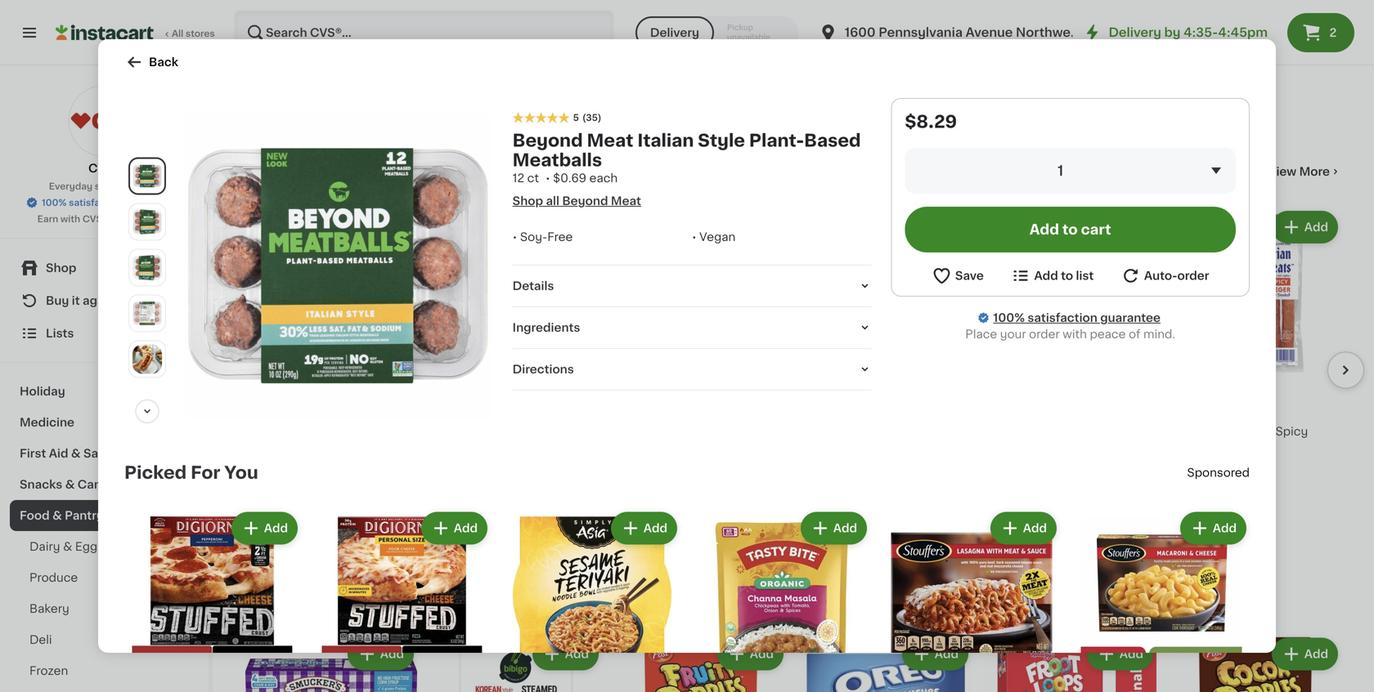 Task type: describe. For each thing, give the bounding box(es) containing it.
1 horizontal spatial 100%
[[993, 312, 1025, 324]]

100% satisfaction guarantee link
[[993, 310, 1161, 326]]

x for nissin top ramen chicken flavor ramen noodle soup
[[1178, 36, 1183, 45]]

enlarge instant foods beyond meat italian style plant-based meatballs hero (opens in a new tab) image
[[133, 161, 162, 191]]

cart
[[1081, 223, 1111, 237]]

dairy & eggs
[[29, 542, 104, 553]]

0 vertical spatial cvs®
[[88, 163, 120, 174]]

list
[[1076, 270, 1094, 282]]

0 vertical spatial ramen
[[1232, 0, 1272, 0]]

lipton
[[615, 0, 652, 0]]

1 vertical spatial order
[[1029, 329, 1060, 340]]

(27)
[[1230, 23, 1248, 32]]

$ 8 99
[[618, 388, 650, 405]]

enlarge instant foods beyond meat italian style plant-based meatballs lifestyle (opens in a new tab) image
[[133, 345, 162, 374]]

save button
[[932, 266, 984, 286]]

enlarge instant foods beyond meat italian style plant-based meatballs angle_back (opens in a new tab) image
[[133, 299, 162, 328]]

directions button
[[513, 362, 871, 378]]

4
[[809, 388, 822, 405]]

for
[[191, 465, 220, 482]]

1 vertical spatial ramen
[[1207, 5, 1248, 17]]

(35)
[[582, 113, 602, 122]]

1 vertical spatial italian
[[326, 410, 360, 421]]

frozen link
[[10, 656, 199, 687]]

snacks & candy
[[20, 479, 117, 491]]

cereal
[[280, 54, 317, 66]]

to for list
[[1061, 270, 1073, 282]]

stores
[[186, 29, 215, 38]]

bavarian meats lil landjaeger, hot & spicy
[[1170, 410, 1308, 437]]

eggs
[[75, 542, 104, 553]]

spend $32, save $5
[[435, 412, 525, 421]]

order inside button
[[1178, 270, 1209, 282]]

12
[[513, 173, 524, 184]]

buy it again
[[46, 295, 115, 307]]

auto-
[[1144, 270, 1178, 282]]

kids inside post pebbles fruity pebbles breakfast cereal, gluten free, kids snacks, small cereal box
[[318, 38, 343, 49]]

• soy-free
[[513, 232, 573, 243]]

1 vertical spatial based
[[280, 426, 316, 437]]

99 for 8
[[638, 389, 650, 398]]

100% inside button
[[42, 198, 67, 207]]

cvs® logo image
[[68, 85, 140, 157]]

earn with cvs® extracare® link
[[37, 213, 171, 226]]

see eligible items button for spend $32, save $5 'button'
[[430, 504, 602, 532]]

& inside the bavarian meats lil landjaeger, hot & spicy
[[1264, 426, 1273, 437]]

5 (35)
[[573, 113, 602, 122]]

3.5
[[985, 36, 1000, 45]]

toaster
[[489, 5, 531, 17]]

0 vertical spatial meatballs
[[513, 152, 602, 169]]

1600 pennsylvania avenue northwest
[[845, 27, 1083, 38]]

nissin top ramen chicken flavor ramen noodle soup
[[1170, 0, 1325, 17]]

see eligible items button for frosted flakes breakfast cereal, kids cereal, family breakfast, original button
[[800, 83, 972, 111]]

chicken
[[1275, 0, 1322, 0]]

each
[[590, 173, 618, 184]]

2.25
[[631, 36, 651, 45]]

$4.99 element
[[1170, 386, 1342, 407]]

frosted flakes breakfast cereal, kids cereal, family breakfast, original button
[[800, 0, 972, 80]]

spicy
[[1276, 426, 1308, 437]]

meats inside the bavarian meats lil landjaeger, hot & spicy
[[1222, 410, 1258, 421]]

produce link
[[10, 563, 199, 594]]

shop for shop
[[46, 263, 76, 274]]

bakery link
[[10, 594, 199, 625]]

items for right see eligible items button
[[1090, 512, 1123, 524]]

medicine
[[20, 417, 74, 429]]

(35) button
[[582, 111, 602, 124]]

• for • soy-free
[[513, 232, 517, 243]]

details button
[[513, 278, 871, 295]]

2 horizontal spatial see
[[1019, 512, 1041, 524]]

& right aid
[[71, 448, 81, 460]]

pantry
[[65, 510, 104, 522]]

2 horizontal spatial eligible
[[1044, 512, 1087, 524]]

see for frosted flakes breakfast cereal, kids cereal, family breakfast, original button
[[834, 91, 856, 103]]

delivery for delivery by 4:35-4:45pm
[[1109, 27, 1162, 38]]

buy it again link
[[10, 285, 199, 317]]

8
[[624, 388, 636, 405]]

cereal, for kids
[[871, 21, 912, 33]]

everyday store prices
[[49, 182, 150, 191]]

• for • vegan
[[692, 232, 697, 243]]

snacks & candy link
[[10, 470, 199, 501]]

kids inside frosted flakes breakfast cereal, kids cereal, family breakfast, original
[[843, 21, 869, 33]]

& for eggs
[[63, 542, 72, 553]]

item carousel region containing add
[[101, 503, 1273, 693]]

1 horizontal spatial based
[[804, 132, 861, 149]]

100% satisfaction guarantee inside button
[[42, 198, 173, 207]]

4:45pm
[[1218, 27, 1268, 38]]

1 vertical spatial with
[[1063, 329, 1087, 340]]

landjaeger,
[[1170, 426, 1237, 437]]

pastries,
[[534, 5, 584, 17]]

place
[[966, 329, 997, 340]]

extracare®
[[110, 215, 161, 224]]

breakfast for pop-tarts toaster pastries, breakfast foods, kids snacks, frosted strawberry
[[430, 21, 485, 33]]

instant foods beyond meat italian style plant-based meatballs hero image
[[183, 111, 493, 421]]

add to list
[[1034, 270, 1094, 282]]

enlarge instant foods beyond meat italian style plant-based meatballs angle_left (opens in a new tab) image
[[133, 207, 162, 237]]

item carousel region containing 8
[[245, 201, 1365, 556]]

frosted inside pop-tarts toaster pastries, breakfast foods, kids snacks, frosted strawberry
[[430, 38, 474, 49]]

original
[[861, 38, 906, 49]]

view more
[[1268, 166, 1330, 177]]

soup inside nissin top ramen chicken flavor ramen noodle soup
[[1295, 5, 1325, 17]]

& for candy
[[65, 479, 75, 491]]

1 horizontal spatial •
[[546, 173, 550, 184]]

& for pantry
[[52, 510, 62, 522]]

place your order with peace of mind.
[[966, 329, 1176, 340]]

frozen
[[29, 666, 68, 677]]

1 horizontal spatial beyond meat italian style plant-based meatballs
[[513, 132, 861, 169]]

snacks, inside pop-tarts toaster pastries, breakfast foods, kids snacks, frosted strawberry
[[558, 21, 602, 33]]

3.5 oz
[[985, 36, 1012, 45]]

by
[[1165, 27, 1181, 38]]

pop-tarts toaster pastries, breakfast foods, kids snacks, frosted strawberry
[[430, 5, 602, 49]]

hot
[[1239, 426, 1261, 437]]

holiday
[[20, 386, 65, 398]]

1 field
[[905, 148, 1236, 194]]

all stores
[[172, 29, 215, 38]]

instacart logo image
[[56, 23, 154, 43]]

0 horizontal spatial meat
[[293, 410, 323, 421]]

foods,
[[488, 21, 527, 33]]

0 horizontal spatial soup
[[615, 5, 645, 17]]

add to list button
[[1011, 266, 1094, 286]]

1
[[1058, 164, 1064, 178]]

strawberry
[[477, 38, 541, 49]]

auto-order button
[[1121, 266, 1209, 286]]

tarts
[[457, 5, 486, 17]]

all
[[546, 196, 559, 207]]

spo
[[1187, 468, 1210, 479]]

1 horizontal spatial guarantee
[[1100, 312, 1161, 324]]

12 ct • $0.69 each
[[513, 173, 618, 184]]

0 vertical spatial pebbles
[[274, 5, 328, 17]]

0 horizontal spatial style
[[363, 410, 393, 421]]

food & pantry
[[20, 510, 104, 522]]

$ for 4
[[803, 389, 809, 398]]

view
[[1268, 166, 1297, 177]]

more
[[1300, 166, 1330, 177]]

0 horizontal spatial plant-
[[245, 426, 280, 437]]

deli
[[29, 635, 52, 646]]

0 horizontal spatial meats
[[245, 163, 302, 180]]

5
[[573, 113, 579, 122]]

1 vertical spatial cvs®
[[82, 215, 108, 224]]

2 for 2
[[1330, 27, 1337, 38]]

store
[[95, 182, 119, 191]]

candy
[[78, 479, 117, 491]]

back
[[149, 56, 178, 68]]

you
[[224, 465, 258, 482]]

nsored
[[1210, 468, 1250, 479]]



Task type: locate. For each thing, give the bounding box(es) containing it.
vegan up '$8.29' element
[[247, 370, 276, 379]]

& left eggs
[[63, 542, 72, 553]]

service type group
[[636, 16, 799, 49]]

1 horizontal spatial oz
[[1002, 36, 1012, 45]]

cereal, down the fruity
[[360, 21, 400, 33]]

meat down '$8.29' element
[[293, 410, 323, 421]]

2 for 2 x 2.25 oz
[[615, 36, 621, 45]]

ingredients
[[513, 322, 580, 334]]

lil
[[1261, 410, 1273, 421]]

all for all stores
[[172, 29, 183, 38]]

$5
[[513, 412, 525, 421]]

shop down ct
[[513, 196, 543, 207]]

delivery left by
[[1109, 27, 1162, 38]]

product group containing see eligible items
[[985, 208, 1157, 550]]

cereal, up original
[[871, 21, 912, 33]]

0 horizontal spatial snacks,
[[346, 38, 391, 49]]

cvs® down 100% satisfaction guarantee button
[[82, 215, 108, 224]]

99 right 8
[[638, 389, 650, 398]]

0 horizontal spatial 100% satisfaction guarantee
[[42, 198, 173, 207]]

oz right 3.5
[[1002, 36, 1012, 45]]

0 horizontal spatial noodle
[[734, 0, 776, 0]]

oz right the '3'
[[1194, 36, 1205, 45]]

satisfaction up place your order with peace of mind.
[[1028, 312, 1098, 324]]

food
[[20, 510, 50, 522]]

1 horizontal spatial see eligible items
[[834, 91, 938, 103]]

noodle inside lipton soup secrets noodle soup mix
[[734, 0, 776, 0]]

post pebbles fruity pebbles breakfast cereal, gluten free, kids snacks, small cereal box
[[245, 5, 400, 66]]

0 vertical spatial based
[[804, 132, 861, 149]]

1 horizontal spatial kids
[[530, 21, 555, 33]]

1 horizontal spatial cereal,
[[800, 21, 841, 33]]

vegan up details button
[[700, 232, 736, 243]]

gluten
[[245, 38, 284, 49]]

x for lipton soup secrets noodle soup mix
[[623, 36, 628, 45]]

1 vertical spatial 100%
[[993, 312, 1025, 324]]

0 horizontal spatial see eligible items
[[464, 512, 568, 524]]

bavarian meats lil landjaeger, hot & spicy button
[[1170, 208, 1342, 453]]

99 for 4
[[823, 389, 836, 398]]

lists link
[[10, 317, 199, 350]]

meats
[[245, 163, 302, 180], [1222, 410, 1258, 421]]

0 horizontal spatial •
[[513, 232, 517, 243]]

breakfast inside pop-tarts toaster pastries, breakfast foods, kids snacks, frosted strawberry
[[430, 21, 485, 33]]

0 vertical spatial to
[[1063, 223, 1078, 237]]

0 vertical spatial vegan
[[700, 232, 736, 243]]

peace
[[1090, 329, 1126, 340]]

1 horizontal spatial vegan
[[700, 232, 736, 243]]

0 horizontal spatial oz
[[653, 36, 664, 45]]

2 horizontal spatial soup
[[1295, 5, 1325, 17]]

0 vertical spatial with
[[60, 215, 80, 224]]

& right food
[[52, 510, 62, 522]]

post pebbles fruity pebbles breakfast cereal, gluten free, kids snacks, small cereal box button
[[245, 0, 417, 80]]

x left the '3'
[[1178, 36, 1183, 45]]

to left cart
[[1063, 223, 1078, 237]]

meat down (35) button
[[587, 132, 634, 149]]

0 vertical spatial 100%
[[42, 198, 67, 207]]

None search field
[[234, 10, 614, 56]]

pebbles up the free,
[[274, 5, 328, 17]]

2 horizontal spatial kids
[[843, 21, 869, 33]]

frosted inside frosted flakes breakfast cereal, kids cereal, family breakfast, original
[[800, 5, 844, 17]]

satisfaction inside button
[[69, 198, 124, 207]]

$8.79 element
[[430, 386, 602, 407]]

italian down '$8.29' element
[[326, 410, 360, 421]]

0 horizontal spatial satisfaction
[[69, 198, 124, 207]]

1 horizontal spatial beyond
[[513, 132, 583, 149]]

1 $ from the left
[[618, 389, 624, 398]]

$ for 8
[[618, 389, 624, 398]]

first aid & safety link
[[10, 438, 199, 470]]

• right ct
[[546, 173, 550, 184]]

2 horizontal spatial cereal,
[[871, 21, 912, 33]]

1 horizontal spatial meats
[[1222, 410, 1258, 421]]

to inside add to cart button
[[1063, 223, 1078, 237]]

$
[[618, 389, 624, 398], [803, 389, 809, 398]]

breakfast down the fruity
[[302, 21, 357, 33]]

to left list
[[1061, 270, 1073, 282]]

beyond
[[562, 196, 608, 207]]

0 horizontal spatial breakfast
[[302, 21, 357, 33]]

snacks, down the fruity
[[346, 38, 391, 49]]

100% up your
[[993, 312, 1025, 324]]

directions
[[513, 364, 574, 376]]

meatballs up 12 ct • $0.69 each
[[513, 152, 602, 169]]

first
[[20, 448, 46, 460]]

1 horizontal spatial see
[[834, 91, 856, 103]]

1 99 from the left
[[638, 389, 650, 398]]

2 x from the left
[[1178, 36, 1183, 45]]

cereal, inside post pebbles fruity pebbles breakfast cereal, gluten free, kids snacks, small cereal box
[[360, 21, 400, 33]]

1 horizontal spatial 100% satisfaction guarantee
[[993, 312, 1161, 324]]

4:35-
[[1184, 27, 1218, 38]]

save
[[955, 270, 984, 282]]

snacks, down pastries,
[[558, 21, 602, 33]]

1 vertical spatial style
[[363, 410, 393, 421]]

details
[[513, 281, 554, 292]]

see
[[834, 91, 856, 103], [464, 512, 487, 524], [1019, 512, 1041, 524]]

aid
[[49, 448, 68, 460]]

$ inside $ 4 99
[[803, 389, 809, 398]]

to for cart
[[1063, 223, 1078, 237]]

1 horizontal spatial style
[[698, 132, 745, 149]]

shop for shop all beyond meat
[[513, 196, 543, 207]]

bakery
[[29, 604, 69, 615]]

delivery inside "link"
[[1109, 27, 1162, 38]]

ingredients button
[[513, 320, 871, 336]]

noodle right secrets
[[734, 0, 776, 0]]

guarantee
[[126, 198, 173, 207], [1100, 312, 1161, 324]]

1 horizontal spatial $
[[803, 389, 809, 398]]

ramen
[[1232, 0, 1272, 0], [1207, 5, 1248, 17]]

medicine link
[[10, 407, 199, 438]]

satisfaction up earn with cvs® extracare®
[[69, 198, 124, 207]]

ramen down top
[[1207, 5, 1248, 17]]

mix
[[648, 5, 668, 17]]

x left 2.25
[[623, 36, 628, 45]]

$8.29
[[905, 113, 957, 130]]

$8.29 element
[[245, 386, 417, 407]]

1 horizontal spatial 99
[[823, 389, 836, 398]]

all
[[172, 29, 183, 38], [245, 571, 269, 588]]

top
[[1208, 0, 1229, 0]]

0 horizontal spatial shop
[[46, 263, 76, 274]]

0 vertical spatial order
[[1178, 270, 1209, 282]]

• up details button
[[692, 232, 697, 243]]

0 horizontal spatial italian
[[326, 410, 360, 421]]

save
[[490, 412, 511, 421]]

mind.
[[1144, 329, 1176, 340]]

eligible for frosted flakes breakfast cereal, kids cereal, family breakfast, original button
[[859, 91, 902, 103]]

guarantee inside button
[[126, 198, 173, 207]]

delivery by 4:35-4:45pm
[[1109, 27, 1268, 38]]

1 vertical spatial frosted
[[430, 38, 474, 49]]

with right earn
[[60, 215, 80, 224]]

nissin
[[1170, 0, 1205, 0]]

it
[[72, 295, 80, 307]]

1 horizontal spatial frosted
[[800, 5, 844, 17]]

1 vertical spatial pebbles
[[245, 21, 299, 33]]

spend
[[435, 412, 465, 421]]

1 vertical spatial guarantee
[[1100, 312, 1161, 324]]

1 horizontal spatial meatballs
[[513, 152, 602, 169]]

(19)
[[1045, 23, 1062, 32]]

2 cereal, from the left
[[800, 21, 841, 33]]

delivery button
[[636, 16, 714, 49]]

0 horizontal spatial based
[[280, 426, 316, 437]]

soup down the chicken
[[1295, 5, 1325, 17]]

0 vertical spatial 100% satisfaction guarantee
[[42, 198, 173, 207]]

1 horizontal spatial breakfast
[[430, 21, 485, 33]]

99 inside $ 4 99
[[823, 389, 836, 398]]

again
[[83, 295, 115, 307]]

product group containing 4
[[800, 208, 972, 468]]

99 inside $ 8 99
[[638, 389, 650, 398]]

noodle down the chicken
[[1251, 5, 1293, 17]]

pebbles
[[274, 5, 328, 17], [245, 21, 299, 33]]

1 vertical spatial satisfaction
[[1028, 312, 1098, 324]]

(226)
[[676, 23, 700, 32]]

with down 100% satisfaction guarantee link
[[1063, 329, 1087, 340]]

2 horizontal spatial •
[[692, 232, 697, 243]]

prices
[[121, 182, 150, 191]]

buy
[[46, 295, 69, 307]]

breakfast for post pebbles fruity pebbles breakfast cereal, gluten free, kids snacks, small cereal box
[[302, 21, 357, 33]]

0 horizontal spatial kids
[[318, 38, 343, 49]]

cereal, up breakfast,
[[800, 21, 841, 33]]

1 horizontal spatial snacks,
[[558, 21, 602, 33]]

1 vertical spatial snacks,
[[346, 38, 391, 49]]

back button
[[124, 52, 178, 72]]

beyond down 5
[[513, 132, 583, 149]]

dairy
[[29, 542, 60, 553]]

cvs® up everyday store prices link
[[88, 163, 120, 174]]

picked
[[124, 465, 187, 482]]

$32,
[[467, 412, 488, 421]]

3 oz from the left
[[1194, 36, 1205, 45]]

see eligible items for spend $32, save $5 'button'
[[464, 512, 568, 524]]

delivery for delivery
[[650, 27, 699, 38]]

kids up box
[[318, 38, 343, 49]]

1 vertical spatial meat
[[293, 410, 323, 421]]

& down "lil" on the bottom right
[[1264, 426, 1273, 437]]

items for see eligible items button corresponding to frosted flakes breakfast cereal, kids cereal, family breakfast, original button
[[905, 91, 938, 103]]

1 x from the left
[[623, 36, 628, 45]]

1 horizontal spatial italian
[[638, 132, 694, 149]]

see eligible items for frosted flakes breakfast cereal, kids cereal, family breakfast, original button
[[834, 91, 938, 103]]

guarantee up of
[[1100, 312, 1161, 324]]

0 horizontal spatial order
[[1029, 329, 1060, 340]]

100% satisfaction guarantee up place your order with peace of mind.
[[993, 312, 1161, 324]]

0 horizontal spatial beyond
[[245, 410, 290, 421]]

$ inside $ 8 99
[[618, 389, 624, 398]]

enlarge instant foods beyond meat italian style plant-based meatballs angle_right (opens in a new tab) image
[[133, 253, 162, 282]]

delivery down mix
[[650, 27, 699, 38]]

• left soy-
[[513, 232, 517, 243]]

1 horizontal spatial x
[[1178, 36, 1183, 45]]

0 horizontal spatial meatballs
[[319, 426, 375, 437]]

shop up the buy
[[46, 263, 76, 274]]

0 horizontal spatial eligible
[[489, 512, 532, 524]]

all for all items
[[245, 571, 269, 588]]

add to cart button
[[905, 207, 1236, 253]]

1 horizontal spatial noodle
[[1251, 5, 1293, 17]]

& left candy
[[65, 479, 75, 491]]

product group
[[800, 0, 972, 129], [245, 208, 417, 468], [430, 208, 602, 532], [615, 208, 787, 468], [800, 208, 972, 468], [985, 208, 1157, 550], [1170, 208, 1342, 453], [124, 509, 301, 693], [314, 509, 491, 693], [504, 509, 681, 693], [694, 509, 870, 693], [883, 509, 1060, 693], [1073, 509, 1250, 693], [245, 635, 417, 693], [430, 635, 602, 693], [615, 635, 787, 693], [800, 635, 972, 693], [985, 635, 1157, 693], [1170, 635, 1342, 693]]

all items
[[245, 571, 324, 588]]

$ 4 99
[[803, 388, 836, 405]]

1 vertical spatial vegan
[[247, 370, 276, 379]]

2 99 from the left
[[823, 389, 836, 398]]

see for spend $32, save $5 'button'
[[464, 512, 487, 524]]

oz right 2.25
[[653, 36, 664, 45]]

free,
[[287, 38, 315, 49]]

0 horizontal spatial 2
[[615, 36, 621, 45]]

100% satisfaction guarantee down store
[[42, 198, 173, 207]]

1 horizontal spatial meat
[[587, 132, 634, 149]]

northwest
[[1016, 27, 1083, 38]]

guarantee up 'extracare®'
[[126, 198, 173, 207]]

pebbles up gluten in the left top of the page
[[245, 21, 299, 33]]

earn with cvs® extracare®
[[37, 215, 161, 224]]

beyond meat italian style plant-based meatballs down '$8.29' element
[[245, 410, 393, 437]]

everyday store prices link
[[49, 180, 160, 193]]

0 horizontal spatial $
[[618, 389, 624, 398]]

0 vertical spatial all
[[172, 29, 183, 38]]

2 horizontal spatial see eligible items button
[[985, 504, 1157, 532]]

1 horizontal spatial order
[[1178, 270, 1209, 282]]

• vegan
[[692, 232, 736, 243]]

0 vertical spatial style
[[698, 132, 745, 149]]

1 horizontal spatial delivery
[[1109, 27, 1162, 38]]

oz for flavor
[[1194, 36, 1205, 45]]

2 horizontal spatial see eligible items
[[1019, 512, 1123, 524]]

kids inside pop-tarts toaster pastries, breakfast foods, kids snacks, frosted strawberry
[[530, 21, 555, 33]]

3 cereal, from the left
[[871, 21, 912, 33]]

0 horizontal spatial 99
[[638, 389, 650, 398]]

cereal, for breakfast
[[360, 21, 400, 33]]

soup up mix
[[655, 0, 684, 0]]

breakfast down pop-
[[430, 21, 485, 33]]

2 inside button
[[1330, 27, 1337, 38]]

sponsored badge image
[[985, 536, 1034, 546]]

0 horizontal spatial all
[[172, 29, 183, 38]]

of
[[1129, 329, 1141, 340]]

oz
[[653, 36, 664, 45], [1002, 36, 1012, 45], [1194, 36, 1205, 45]]

1 vertical spatial meatballs
[[319, 426, 375, 437]]

frosted down pop-
[[430, 38, 474, 49]]

pop-
[[430, 5, 457, 17]]

shop link
[[10, 252, 199, 285]]

1 horizontal spatial eligible
[[859, 91, 902, 103]]

kids down flakes
[[843, 21, 869, 33]]

italian up meat
[[638, 132, 694, 149]]

0 horizontal spatial with
[[60, 215, 80, 224]]

cvs® link
[[68, 85, 140, 177]]

beyond meat italian style plant-based meatballs
[[513, 132, 861, 169], [245, 410, 393, 437]]

ramen up '(27)'
[[1232, 0, 1272, 0]]

order
[[1178, 270, 1209, 282], [1029, 329, 1060, 340]]

breakfast inside frosted flakes breakfast cereal, kids cereal, family breakfast, original
[[887, 5, 941, 17]]

0 vertical spatial beyond
[[513, 132, 583, 149]]

1 vertical spatial beyond
[[245, 410, 290, 421]]

pop-tarts toaster pastries, breakfast foods, kids snacks, frosted strawberry button
[[430, 0, 602, 80]]

0 horizontal spatial see eligible items button
[[430, 504, 602, 532]]

item carousel region
[[245, 201, 1365, 556], [101, 503, 1273, 693]]

oz for soup
[[653, 36, 664, 45]]

items for spend $32, save $5 'button' see eligible items button
[[535, 512, 568, 524]]

1 vertical spatial 100% satisfaction guarantee
[[993, 312, 1161, 324]]

0 vertical spatial noodle
[[734, 0, 776, 0]]

0 vertical spatial frosted
[[800, 5, 844, 17]]

add button
[[349, 212, 412, 242], [534, 212, 597, 242], [1274, 212, 1337, 242], [233, 514, 296, 544], [423, 514, 486, 544], [613, 514, 676, 544], [802, 514, 865, 544], [992, 514, 1055, 544], [1182, 514, 1245, 544], [349, 640, 412, 669], [534, 640, 597, 669], [719, 640, 782, 669], [904, 640, 967, 669], [1089, 640, 1152, 669], [1274, 640, 1337, 669]]

2 horizontal spatial oz
[[1194, 36, 1205, 45]]

1 horizontal spatial plant-
[[749, 132, 804, 149]]

secrets
[[687, 0, 732, 0]]

2 oz from the left
[[1002, 36, 1012, 45]]

100%
[[42, 198, 67, 207], [993, 312, 1025, 324]]

1 cereal, from the left
[[360, 21, 400, 33]]

2 $ from the left
[[803, 389, 809, 398]]

kids down pastries,
[[530, 21, 555, 33]]

product group containing frosted flakes breakfast cereal, kids cereal, family breakfast, original
[[800, 0, 972, 129]]

beyond up you
[[245, 410, 290, 421]]

2 horizontal spatial breakfast
[[887, 5, 941, 17]]

to inside add to list button
[[1061, 270, 1073, 282]]

99 right 4
[[823, 389, 836, 398]]

0 horizontal spatial see
[[464, 512, 487, 524]]

shop
[[513, 196, 543, 207], [46, 263, 76, 274]]

1 horizontal spatial soup
[[655, 0, 684, 0]]

0 vertical spatial italian
[[638, 132, 694, 149]]

100% up earn
[[42, 198, 67, 207]]

soup down lipton
[[615, 5, 645, 17]]

99
[[638, 389, 650, 398], [823, 389, 836, 398]]

spo nsored
[[1187, 468, 1250, 479]]

breakfast inside post pebbles fruity pebbles breakfast cereal, gluten free, kids snacks, small cereal box
[[302, 21, 357, 33]]

pennsylvania
[[879, 27, 963, 38]]

1 vertical spatial noodle
[[1251, 5, 1293, 17]]

product group containing 8
[[615, 208, 787, 468]]

delivery inside button
[[650, 27, 699, 38]]

items
[[905, 91, 938, 103], [535, 512, 568, 524], [1090, 512, 1123, 524], [273, 571, 324, 588]]

noodle inside nissin top ramen chicken flavor ramen noodle soup
[[1251, 5, 1293, 17]]

100% satisfaction guarantee
[[42, 198, 173, 207], [993, 312, 1161, 324]]

1 horizontal spatial satisfaction
[[1028, 312, 1098, 324]]

0 horizontal spatial beyond meat italian style plant-based meatballs
[[245, 410, 393, 437]]

0 horizontal spatial vegan
[[247, 370, 276, 379]]

beyond meat italian style plant-based meatballs up meat
[[513, 132, 861, 169]]

0 horizontal spatial cereal,
[[360, 21, 400, 33]]

1 horizontal spatial 2
[[1330, 27, 1337, 38]]

frosted up breakfast,
[[800, 5, 844, 17]]

meatballs down '$8.29' element
[[319, 426, 375, 437]]

•
[[546, 173, 550, 184], [513, 232, 517, 243], [692, 232, 697, 243]]

3
[[1186, 36, 1192, 45]]

1 oz from the left
[[653, 36, 664, 45]]

eligible for spend $32, save $5 'button'
[[489, 512, 532, 524]]

breakfast up pennsylvania
[[887, 5, 941, 17]]

based
[[804, 132, 861, 149], [280, 426, 316, 437]]

lipton soup secrets noodle soup mix
[[615, 0, 776, 17]]

frosted flakes breakfast cereal, kids cereal, family breakfast, original
[[800, 5, 953, 49]]

snacks, inside post pebbles fruity pebbles breakfast cereal, gluten free, kids snacks, small cereal box
[[346, 38, 391, 49]]



Task type: vqa. For each thing, say whether or not it's contained in the screenshot.
the bottom MEATS
yes



